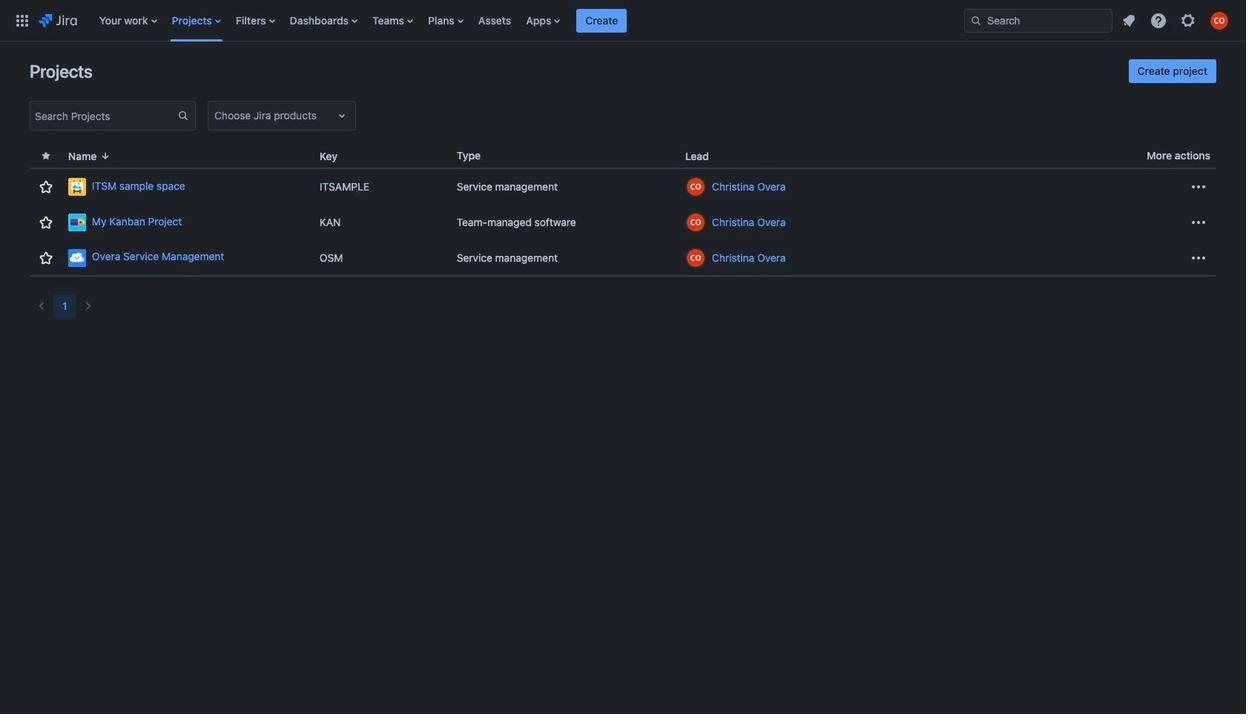 Task type: locate. For each thing, give the bounding box(es) containing it.
Search Projects text field
[[30, 105, 177, 126]]

banner
[[0, 0, 1247, 42]]

primary element
[[9, 0, 953, 41]]

list item
[[577, 0, 627, 41]]

1 more image from the top
[[1190, 178, 1208, 196]]

1 vertical spatial more image
[[1190, 214, 1208, 231]]

search image
[[971, 14, 982, 26]]

1 horizontal spatial list
[[1116, 7, 1238, 34]]

star itsm sample space image
[[37, 178, 55, 196]]

0 vertical spatial more image
[[1190, 178, 1208, 196]]

group
[[1129, 59, 1217, 83]]

None search field
[[965, 9, 1113, 32]]

Search field
[[965, 9, 1113, 32]]

more image
[[1190, 178, 1208, 196], [1190, 214, 1208, 231]]

more image
[[1190, 249, 1208, 267]]

your profile and settings image
[[1211, 12, 1229, 29]]

previous image
[[33, 298, 50, 315]]

next image
[[79, 298, 97, 315]]

notifications image
[[1120, 12, 1138, 29]]

2 more image from the top
[[1190, 214, 1208, 231]]

jira image
[[39, 12, 77, 29], [39, 12, 77, 29]]

list
[[92, 0, 953, 41], [1116, 7, 1238, 34]]



Task type: vqa. For each thing, say whether or not it's contained in the screenshot.
text field at the left of the page
no



Task type: describe. For each thing, give the bounding box(es) containing it.
settings image
[[1180, 12, 1198, 29]]

star my kanban project image
[[37, 214, 55, 231]]

open image
[[333, 107, 351, 125]]

0 horizontal spatial list
[[92, 0, 953, 41]]

appswitcher icon image
[[13, 12, 31, 29]]

Choose Jira products text field
[[214, 108, 217, 123]]

help image
[[1150, 12, 1168, 29]]

star overa service management image
[[37, 249, 55, 267]]



